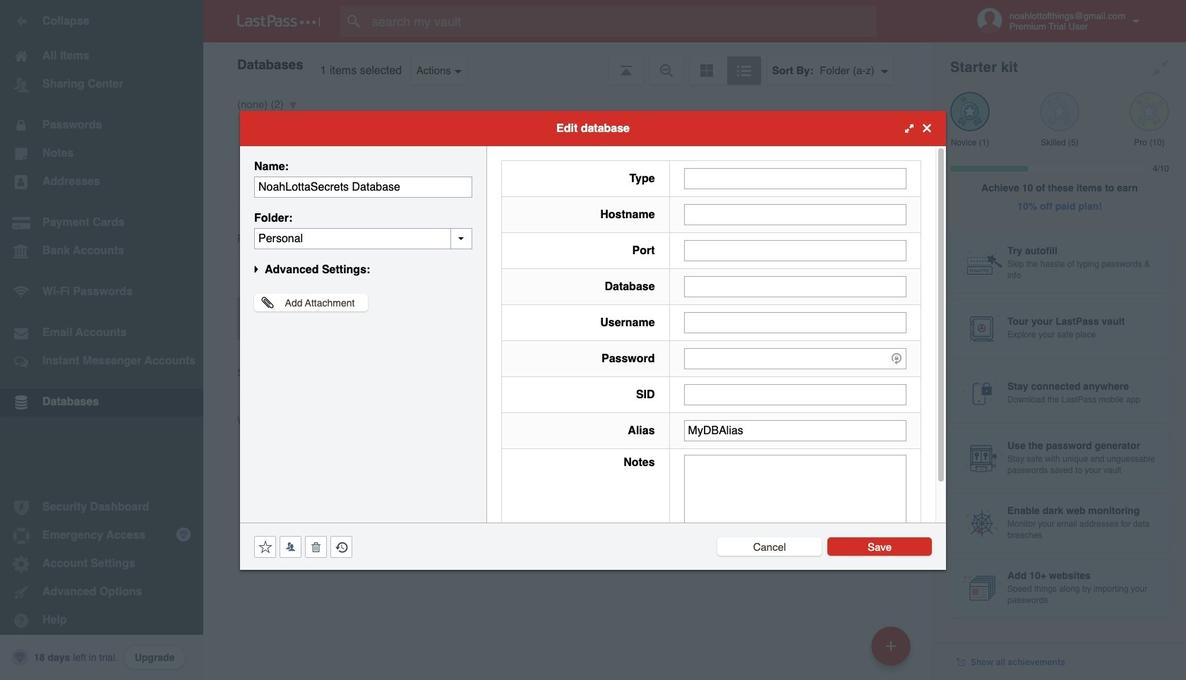 Task type: locate. For each thing, give the bounding box(es) containing it.
main navigation navigation
[[0, 0, 203, 680]]

new item navigation
[[867, 622, 920, 680]]

dialog
[[240, 111, 946, 570]]

new item image
[[886, 641, 896, 651]]

Search search field
[[340, 6, 905, 37]]

None text field
[[684, 168, 907, 189], [254, 228, 472, 249], [684, 168, 907, 189], [254, 228, 472, 249]]

vault options navigation
[[203, 42, 934, 85]]

lastpass image
[[237, 15, 321, 28]]

None password field
[[684, 348, 907, 369]]

None text field
[[254, 176, 472, 197], [684, 204, 907, 225], [684, 240, 907, 261], [684, 276, 907, 297], [684, 312, 907, 333], [684, 384, 907, 405], [684, 420, 907, 441], [684, 454, 907, 542], [254, 176, 472, 197], [684, 204, 907, 225], [684, 240, 907, 261], [684, 276, 907, 297], [684, 312, 907, 333], [684, 384, 907, 405], [684, 420, 907, 441], [684, 454, 907, 542]]



Task type: describe. For each thing, give the bounding box(es) containing it.
search my vault text field
[[340, 6, 905, 37]]



